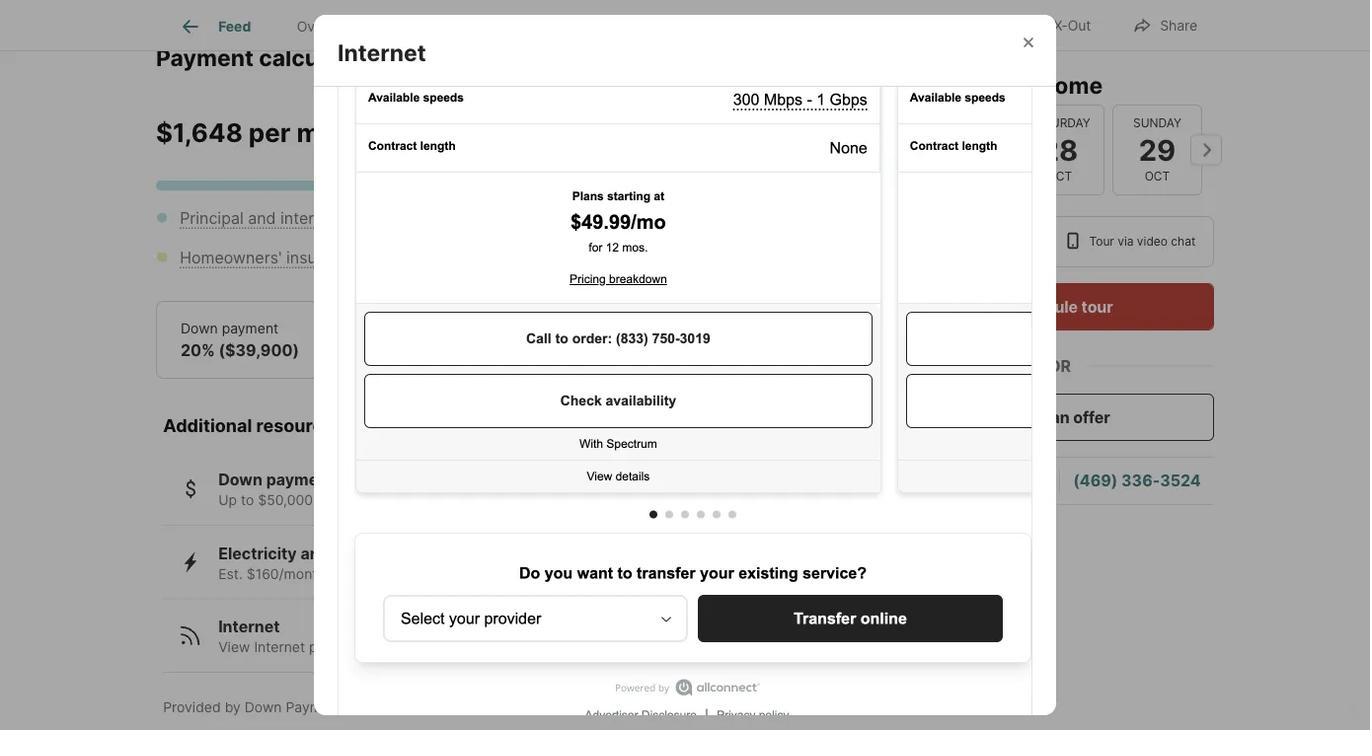 Task type: vqa. For each thing, say whether or not it's contained in the screenshot.
on to the top
no



Task type: describe. For each thing, give the bounding box(es) containing it.
offer
[[1073, 408, 1110, 427]]

up
[[218, 493, 237, 510]]

0 vertical spatial payment
[[156, 44, 254, 71]]

taxes
[[616, 209, 656, 228]]

schedule tour button
[[905, 283, 1214, 331]]

tour for schedule
[[1082, 297, 1113, 316]]

0 vertical spatial solar
[[333, 545, 372, 564]]

view
[[218, 640, 250, 657]]

share button
[[1116, 4, 1214, 45]]

tax
[[598, 18, 619, 35]]

additional
[[163, 415, 252, 437]]

interest
[[280, 209, 337, 228]]

1 horizontal spatial this
[[993, 71, 1035, 99]]

down payment assistance up to $50,000 available from 20 programs
[[218, 471, 495, 510]]

allconnect
[[506, 700, 577, 716]]

this inside internet view internet plans and providers available for this home
[[524, 640, 548, 657]]

x-out
[[1054, 17, 1091, 34]]

available for assistance
[[317, 493, 374, 510]]

get pre-approved button
[[670, 110, 875, 158]]

plans
[[309, 640, 344, 657]]

tour via video chat list box
[[905, 216, 1214, 268]]

favorite
[[933, 17, 985, 34]]

20
[[412, 493, 429, 510]]

from
[[378, 493, 408, 510]]

rooftop
[[436, 566, 484, 583]]

by
[[225, 700, 241, 716]]

fixed,
[[596, 341, 639, 361]]

payment for 20%
[[222, 321, 279, 337]]

homeowners' insurance link
[[180, 248, 359, 268]]

30-
[[548, 341, 577, 361]]

1 horizontal spatial payment
[[286, 700, 343, 716]]

feed
[[218, 18, 251, 35]]

$160/month,
[[247, 566, 330, 583]]

go
[[905, 71, 937, 99]]

home inside internet view internet plans and providers available for this home
[[552, 640, 588, 657]]

homeowners'
[[180, 248, 282, 268]]

details for property details
[[465, 18, 508, 35]]

tour
[[1090, 234, 1115, 249]]

principal and interest link
[[180, 209, 337, 228]]

and right the wattbuy, at bottom
[[478, 700, 502, 716]]

tour via video chat
[[1090, 234, 1196, 249]]

property for property taxes
[[546, 209, 611, 228]]

$1,648
[[156, 118, 243, 149]]

$50,000
[[258, 493, 313, 510]]

overview
[[297, 18, 358, 35]]

3524
[[1160, 471, 1201, 491]]

start
[[1009, 408, 1048, 427]]

calculator
[[259, 44, 370, 71]]

per
[[249, 118, 291, 149]]

28
[[1041, 133, 1078, 167]]

29
[[1139, 133, 1176, 167]]

1 vertical spatial solar
[[488, 566, 519, 583]]

&
[[586, 18, 594, 35]]

(469)
[[1074, 471, 1118, 491]]

start an offer button
[[905, 394, 1214, 441]]

internet for internet
[[338, 38, 426, 66]]

down payment 20% ($39,900)
[[181, 321, 299, 361]]

saturday 28 oct
[[1029, 116, 1091, 184]]

for
[[502, 640, 520, 657]]

share
[[1160, 17, 1198, 34]]

next image
[[1191, 134, 1222, 166]]

8.21%
[[642, 341, 689, 361]]

a
[[959, 471, 968, 491]]

sale & tax history tab
[[531, 3, 690, 50]]

reset button
[[418, 117, 463, 153]]

$160
[[368, 566, 400, 583]]

reset
[[419, 125, 462, 144]]

2 vertical spatial internet
[[254, 640, 305, 657]]

est.
[[218, 566, 243, 583]]

oct for 28
[[1047, 169, 1073, 184]]

available for internet
[[441, 640, 498, 657]]

2 vertical spatial down
[[245, 700, 282, 716]]

property details tab
[[381, 3, 531, 50]]



Task type: locate. For each thing, give the bounding box(es) containing it.
down
[[181, 321, 218, 337], [218, 471, 263, 490], [245, 700, 282, 716]]

ask
[[925, 471, 955, 491]]

1 horizontal spatial solar
[[488, 566, 519, 583]]

and inside internet view internet plans and providers available for this home
[[348, 640, 372, 657]]

history
[[622, 18, 667, 35]]

schedule
[[1006, 297, 1078, 316]]

home right for
[[552, 640, 588, 657]]

details inside property details tab
[[465, 18, 508, 35]]

payment up $50,000 at the left bottom of the page
[[266, 471, 334, 490]]

336-
[[1122, 471, 1160, 491]]

sale & tax history
[[554, 18, 667, 35]]

1 vertical spatial payment
[[266, 471, 334, 490]]

0 horizontal spatial available
[[317, 493, 374, 510]]

down up 20%
[[181, 321, 218, 337]]

save
[[333, 566, 364, 583]]

(469) 336-3524 link
[[1074, 471, 1201, 491]]

additional resources
[[163, 415, 343, 437]]

loan
[[548, 321, 580, 337]]

internet up view
[[218, 618, 280, 637]]

sale
[[554, 18, 582, 35]]

payment calculator
[[156, 44, 370, 71]]

0 vertical spatial internet
[[338, 38, 426, 66]]

0 vertical spatial tour
[[942, 71, 988, 99]]

or
[[1049, 356, 1071, 376]]

tour inside button
[[1082, 297, 1113, 316]]

payment up ($39,900)
[[222, 321, 279, 337]]

1 horizontal spatial tour
[[1082, 297, 1113, 316]]

1 horizontal spatial property
[[546, 209, 611, 228]]

property details
[[404, 18, 508, 35]]

3 oct from the left
[[1145, 169, 1170, 184]]

details left "sale"
[[465, 18, 508, 35]]

oct down 27 at the right of page
[[950, 169, 975, 184]]

0 horizontal spatial home
[[552, 640, 588, 657]]

down inside the down payment assistance up to $50,000 available from 20 programs
[[218, 471, 263, 490]]

and
[[248, 209, 276, 228], [301, 545, 330, 564], [348, 640, 372, 657], [478, 700, 502, 716]]

None button
[[917, 103, 1007, 196], [1015, 104, 1105, 195], [1113, 104, 1203, 195], [917, 103, 1007, 196], [1015, 104, 1105, 195], [1113, 104, 1203, 195]]

this up saturday
[[993, 71, 1035, 99]]

property
[[404, 18, 461, 35], [546, 209, 611, 228]]

start an offer
[[1009, 408, 1110, 427]]

electricity
[[218, 545, 297, 564]]

video
[[1137, 234, 1168, 249]]

yr
[[577, 341, 592, 361]]

oct for 27
[[950, 169, 975, 184]]

question
[[971, 471, 1040, 491]]

and up homeowners' insurance
[[248, 209, 276, 228]]

feed link
[[179, 15, 251, 39]]

available inside the down payment assistance up to $50,000 available from 20 programs
[[317, 493, 374, 510]]

oct down 28
[[1047, 169, 1073, 184]]

assistance
[[338, 471, 422, 490]]

homeowners' insurance
[[180, 248, 359, 268]]

ask a question
[[925, 471, 1040, 491]]

0 vertical spatial property
[[404, 18, 461, 35]]

go tour this home
[[905, 71, 1103, 99]]

($39,900)
[[219, 341, 299, 361]]

0 vertical spatial home
[[1041, 71, 1103, 99]]

property taxes link
[[546, 209, 656, 228]]

0 vertical spatial payment
[[222, 321, 279, 337]]

month
[[297, 118, 378, 149]]

payment down plans
[[286, 700, 343, 716]]

(469) 336-3524
[[1074, 471, 1201, 491]]

payment inside down payment 20% ($39,900)
[[222, 321, 279, 337]]

1 vertical spatial this
[[524, 640, 548, 657]]

internet element
[[338, 15, 450, 67]]

details inside loan details 30-yr fixed, 8.21%
[[584, 321, 627, 337]]

down for up
[[218, 471, 263, 490]]

principal and interest
[[180, 209, 337, 228]]

internet for internet view internet plans and providers available for this home
[[218, 618, 280, 637]]

approved
[[768, 124, 840, 143]]

tab list
[[156, 0, 803, 50]]

1 horizontal spatial available
[[441, 640, 498, 657]]

down inside down payment 20% ($39,900)
[[181, 321, 218, 337]]

1 vertical spatial internet
[[218, 618, 280, 637]]

loan details 30-yr fixed, 8.21%
[[548, 321, 689, 361]]

get
[[705, 124, 732, 143]]

overview tab
[[274, 3, 381, 50]]

via
[[1118, 234, 1134, 249]]

internet view internet plans and providers available for this home
[[218, 618, 588, 657]]

wattbuy,
[[416, 700, 474, 716]]

friday 27 oct
[[942, 116, 983, 184]]

0 horizontal spatial oct
[[950, 169, 975, 184]]

providers
[[376, 640, 437, 657]]

x-out button
[[1009, 4, 1108, 45]]

resources
[[256, 415, 343, 437]]

down for ($39,900)
[[181, 321, 218, 337]]

1 horizontal spatial home
[[1041, 71, 1103, 99]]

1 oct from the left
[[950, 169, 975, 184]]

insurance
[[286, 248, 359, 268]]

20%
[[181, 341, 215, 361]]

0 horizontal spatial solar
[[333, 545, 372, 564]]

oct inside the friday 27 oct
[[950, 169, 975, 184]]

tour via video chat option
[[1049, 216, 1214, 268]]

property inside tab
[[404, 18, 461, 35]]

and up $160/month,
[[301, 545, 330, 564]]

0 vertical spatial details
[[465, 18, 508, 35]]

to
[[241, 493, 254, 510]]

an
[[1051, 408, 1070, 427]]

tour for go
[[942, 71, 988, 99]]

down up to
[[218, 471, 263, 490]]

oct for 29
[[1145, 169, 1170, 184]]

$1,648 per month
[[156, 118, 378, 149]]

0 horizontal spatial tour
[[942, 71, 988, 99]]

internet right view
[[254, 640, 305, 657]]

get pre-approved
[[705, 124, 840, 143]]

resource,
[[347, 700, 412, 716]]

tour up friday
[[942, 71, 988, 99]]

1 vertical spatial property
[[546, 209, 611, 228]]

0 horizontal spatial property
[[404, 18, 461, 35]]

0 vertical spatial down
[[181, 321, 218, 337]]

0 vertical spatial this
[[993, 71, 1035, 99]]

schools
[[713, 18, 765, 35]]

down right the by
[[245, 700, 282, 716]]

details for loan details 30-yr fixed, 8.21%
[[584, 321, 627, 337]]

27
[[945, 133, 980, 167]]

favorite button
[[888, 4, 1002, 45]]

payment
[[156, 44, 254, 71], [286, 700, 343, 716]]

property for property details
[[404, 18, 461, 35]]

programs
[[433, 493, 495, 510]]

1 vertical spatial details
[[584, 321, 627, 337]]

chat
[[1171, 234, 1196, 249]]

2 horizontal spatial oct
[[1145, 169, 1170, 184]]

1 vertical spatial home
[[552, 640, 588, 657]]

with
[[404, 566, 432, 583]]

available down assistance
[[317, 493, 374, 510]]

saturday
[[1029, 116, 1091, 130]]

1 vertical spatial tour
[[1082, 297, 1113, 316]]

available left for
[[441, 640, 498, 657]]

oct
[[950, 169, 975, 184], [1047, 169, 1073, 184], [1145, 169, 1170, 184]]

payment
[[222, 321, 279, 337], [266, 471, 334, 490]]

1 horizontal spatial oct
[[1047, 169, 1073, 184]]

available inside internet view internet plans and providers available for this home
[[441, 640, 498, 657]]

tour right schedule at the top of the page
[[1082, 297, 1113, 316]]

0 horizontal spatial details
[[465, 18, 508, 35]]

property taxes
[[546, 209, 656, 228]]

0 vertical spatial available
[[317, 493, 374, 510]]

tab list containing feed
[[156, 0, 803, 50]]

this
[[993, 71, 1035, 99], [524, 640, 548, 657]]

available
[[317, 493, 374, 510], [441, 640, 498, 657]]

schools tab
[[690, 3, 788, 50]]

0 horizontal spatial payment
[[156, 44, 254, 71]]

payment inside the down payment assistance up to $50,000 available from 20 programs
[[266, 471, 334, 490]]

oct inside saturday 28 oct
[[1047, 169, 1073, 184]]

and right plans
[[348, 640, 372, 657]]

tour
[[942, 71, 988, 99], [1082, 297, 1113, 316]]

solar up save
[[333, 545, 372, 564]]

principal
[[180, 209, 244, 228]]

oct inside sunday 29 oct
[[1145, 169, 1170, 184]]

1 horizontal spatial details
[[584, 321, 627, 337]]

this right for
[[524, 640, 548, 657]]

x-
[[1054, 17, 1068, 34]]

friday
[[942, 116, 983, 130]]

provided
[[163, 700, 221, 716]]

and inside electricity and solar est. $160/month, save                  $160 with rooftop solar
[[301, 545, 330, 564]]

solar right the rooftop
[[488, 566, 519, 583]]

0 horizontal spatial this
[[524, 640, 548, 657]]

sunday 29 oct
[[1133, 116, 1182, 184]]

internet down overview
[[338, 38, 426, 66]]

1 vertical spatial available
[[441, 640, 498, 657]]

payment down feed link in the top left of the page
[[156, 44, 254, 71]]

oct down "29"
[[1145, 169, 1170, 184]]

internet
[[338, 38, 426, 66], [218, 618, 280, 637], [254, 640, 305, 657]]

sunday
[[1133, 116, 1182, 130]]

1 vertical spatial payment
[[286, 700, 343, 716]]

1 vertical spatial down
[[218, 471, 263, 490]]

payment for assistance
[[266, 471, 334, 490]]

provided by down payment resource, wattbuy, and allconnect
[[163, 700, 577, 716]]

2 oct from the left
[[1047, 169, 1073, 184]]

ask a question link
[[925, 471, 1040, 491]]

home up saturday
[[1041, 71, 1103, 99]]

details up fixed,
[[584, 321, 627, 337]]



